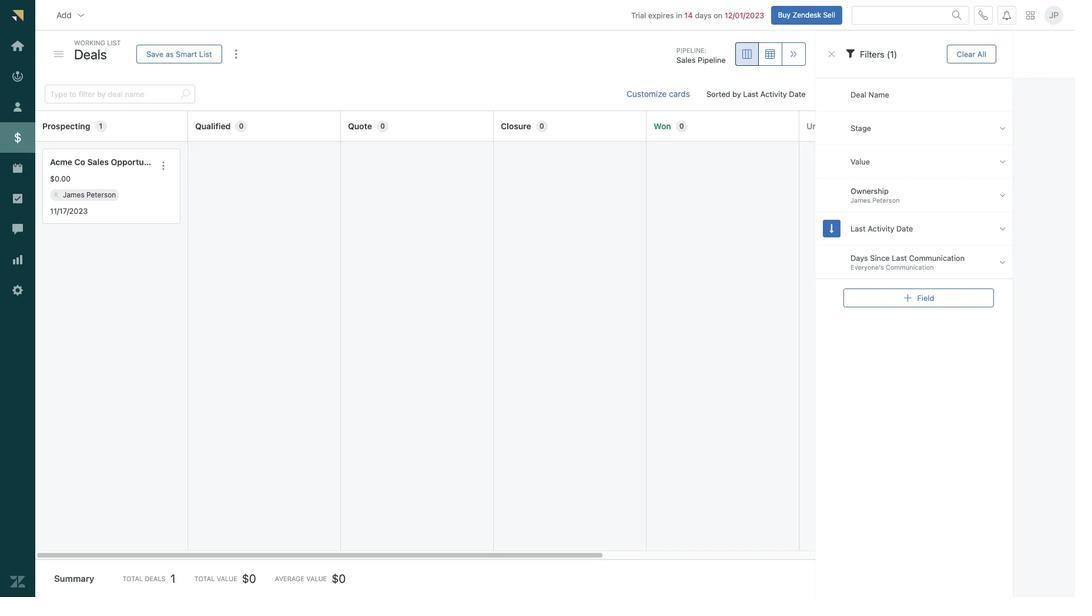 Task type: locate. For each thing, give the bounding box(es) containing it.
trial
[[632, 10, 647, 20]]

0 right won
[[680, 122, 684, 130]]

angle down image for ownership
[[1000, 190, 1006, 200]]

sales down pipeline:
[[677, 56, 696, 65]]

1 0 from the left
[[239, 122, 244, 130]]

save as smart list button
[[136, 45, 222, 64]]

james
[[63, 190, 84, 199], [851, 197, 871, 204]]

1 horizontal spatial james
[[851, 197, 871, 204]]

2 angle down image from the top
[[1000, 157, 1006, 167]]

last right since
[[892, 254, 907, 263]]

opportunity
[[111, 157, 159, 167]]

0 horizontal spatial list
[[107, 39, 121, 46]]

peterson
[[86, 190, 116, 199], [873, 197, 900, 204]]

1 vertical spatial communication
[[886, 264, 934, 271]]

as
[[166, 49, 174, 59]]

2 horizontal spatial last
[[892, 254, 907, 263]]

all
[[978, 49, 987, 59]]

save as smart list
[[146, 49, 212, 59]]

list
[[107, 39, 121, 46], [199, 49, 212, 59]]

peterson down acme co sales opportunity link
[[86, 190, 116, 199]]

add
[[56, 10, 72, 20]]

communication up field
[[910, 254, 965, 263]]

list right smart at the left of page
[[199, 49, 212, 59]]

handler image
[[54, 51, 64, 57]]

angle down image
[[1000, 190, 1006, 200], [1000, 257, 1006, 267]]

$0 left average
[[242, 572, 256, 586]]

save
[[146, 49, 164, 59]]

1 vertical spatial date
[[897, 224, 914, 233]]

last inside days since last communication everyone's communication
[[892, 254, 907, 263]]

sales
[[677, 56, 696, 65], [87, 157, 109, 167]]

deal
[[851, 90, 867, 99]]

0 right the qualified
[[239, 122, 244, 130]]

james down ownership
[[851, 197, 871, 204]]

filter fill image
[[846, 49, 856, 58]]

1 horizontal spatial activity
[[868, 224, 895, 233]]

add image
[[904, 293, 913, 303]]

1 horizontal spatial list
[[199, 49, 212, 59]]

2 vertical spatial last
[[892, 254, 907, 263]]

1 horizontal spatial $0
[[332, 572, 346, 586]]

1 horizontal spatial total
[[194, 575, 215, 583]]

cancel image
[[827, 49, 837, 59]]

chevron down image
[[76, 10, 86, 20]]

james up 11/17/2023 at the top left
[[63, 190, 84, 199]]

summary
[[54, 574, 94, 584]]

sales right "co"
[[87, 157, 109, 167]]

activity
[[761, 89, 787, 99], [868, 224, 895, 233]]

jp
[[1050, 10, 1059, 20]]

pipeline:
[[677, 46, 707, 54]]

smart
[[176, 49, 197, 59]]

deals
[[74, 46, 107, 62], [145, 575, 166, 583]]

value
[[217, 575, 237, 583], [306, 575, 327, 583]]

bell image
[[1003, 10, 1012, 20]]

total for $0
[[194, 575, 215, 583]]

cards
[[669, 89, 690, 99]]

1 angle down image from the top
[[1000, 123, 1006, 133]]

0 right quote
[[381, 122, 385, 130]]

last
[[744, 89, 759, 99], [851, 224, 866, 233], [892, 254, 907, 263]]

0 vertical spatial angle down image
[[1000, 123, 1006, 133]]

stage
[[851, 123, 872, 133]]

days
[[695, 10, 712, 20]]

total
[[123, 575, 143, 583], [194, 575, 215, 583]]

1 vertical spatial deals
[[145, 575, 166, 583]]

sales inside pipeline: sales pipeline
[[677, 56, 696, 65]]

search image
[[181, 89, 190, 99]]

total right summary
[[123, 575, 143, 583]]

last right "by"
[[744, 89, 759, 99]]

1 vertical spatial angle down image
[[1000, 157, 1006, 167]]

last for by
[[744, 89, 759, 99]]

jp button
[[1045, 6, 1064, 24]]

value inside average value $0
[[306, 575, 327, 583]]

1 total from the left
[[123, 575, 143, 583]]

field button
[[844, 289, 994, 308]]

date
[[790, 89, 806, 99], [897, 224, 914, 233]]

1 horizontal spatial sales
[[677, 56, 696, 65]]

acme co sales opportunity link
[[50, 157, 159, 169]]

0 horizontal spatial total
[[123, 575, 143, 583]]

trial expires in 14 days on 12/01/2023
[[632, 10, 765, 20]]

1 horizontal spatial deals
[[145, 575, 166, 583]]

clear all
[[957, 49, 987, 59]]

buy zendesk sell
[[779, 10, 836, 19]]

1 left total value $0
[[171, 572, 176, 586]]

activity up since
[[868, 224, 895, 233]]

0 horizontal spatial value
[[217, 575, 237, 583]]

1 vertical spatial 1
[[171, 572, 176, 586]]

value inside total value $0
[[217, 575, 237, 583]]

0 vertical spatial deals
[[74, 46, 107, 62]]

1 horizontal spatial value
[[306, 575, 327, 583]]

1 vertical spatial angle down image
[[1000, 257, 1006, 267]]

deals inside working list deals
[[74, 46, 107, 62]]

1 vertical spatial list
[[199, 49, 212, 59]]

1 value from the left
[[217, 575, 237, 583]]

0 vertical spatial activity
[[761, 89, 787, 99]]

1 vertical spatial last
[[851, 224, 866, 233]]

qualified
[[195, 121, 231, 131]]

0 vertical spatial list
[[107, 39, 121, 46]]

1
[[99, 122, 103, 130], [171, 572, 176, 586]]

list right working
[[107, 39, 121, 46]]

days
[[851, 254, 868, 263]]

total inside total deals 1
[[123, 575, 143, 583]]

0 horizontal spatial last
[[744, 89, 759, 99]]

peterson down ownership
[[873, 197, 900, 204]]

0 horizontal spatial activity
[[761, 89, 787, 99]]

0 vertical spatial sales
[[677, 56, 696, 65]]

communication
[[910, 254, 965, 263], [886, 264, 934, 271]]

$0.00
[[50, 174, 71, 184]]

clear
[[957, 49, 976, 59]]

working list deals
[[74, 39, 121, 62]]

2 total from the left
[[194, 575, 215, 583]]

2 vertical spatial angle down image
[[1000, 224, 1006, 234]]

0 for won
[[680, 122, 684, 130]]

0 horizontal spatial $0
[[242, 572, 256, 586]]

4 0 from the left
[[680, 122, 684, 130]]

0 vertical spatial date
[[790, 89, 806, 99]]

last right long arrow down icon at the top of the page
[[851, 224, 866, 233]]

1 down type to filter by deal name field in the left top of the page
[[99, 122, 103, 130]]

in
[[676, 10, 683, 20]]

angle down image for days since last communication
[[1000, 257, 1006, 267]]

0 vertical spatial communication
[[910, 254, 965, 263]]

$0
[[242, 572, 256, 586], [332, 572, 346, 586]]

activity right "by"
[[761, 89, 787, 99]]

0 for closure
[[540, 122, 545, 130]]

1 horizontal spatial peterson
[[873, 197, 900, 204]]

3 0 from the left
[[540, 122, 545, 130]]

total deals 1
[[123, 572, 176, 586]]

by
[[733, 89, 742, 99]]

0 horizontal spatial 1
[[99, 122, 103, 130]]

pipeline
[[698, 56, 726, 65]]

last activity date
[[851, 224, 914, 233]]

2 angle down image from the top
[[1000, 257, 1006, 267]]

2 value from the left
[[306, 575, 327, 583]]

ownership
[[851, 186, 889, 196]]

0 horizontal spatial date
[[790, 89, 806, 99]]

closure
[[501, 121, 532, 131]]

1 $0 from the left
[[242, 572, 256, 586]]

angle down image
[[1000, 123, 1006, 133], [1000, 157, 1006, 167], [1000, 224, 1006, 234]]

0
[[239, 122, 244, 130], [381, 122, 385, 130], [540, 122, 545, 130], [680, 122, 684, 130]]

1 angle down image from the top
[[1000, 190, 1006, 200]]

sell
[[824, 10, 836, 19]]

0 vertical spatial last
[[744, 89, 759, 99]]

total right total deals 1
[[194, 575, 215, 583]]

zendesk image
[[10, 575, 25, 590]]

0 horizontal spatial deals
[[74, 46, 107, 62]]

deal name
[[851, 90, 890, 99]]

quote
[[348, 121, 372, 131]]

field
[[918, 293, 935, 303]]

2 $0 from the left
[[332, 572, 346, 586]]

communication up add icon
[[886, 264, 934, 271]]

total inside total value $0
[[194, 575, 215, 583]]

0 vertical spatial angle down image
[[1000, 190, 1006, 200]]

unqualified
[[807, 121, 852, 131]]

$0 right average
[[332, 572, 346, 586]]

1 horizontal spatial date
[[897, 224, 914, 233]]

0 right closure
[[540, 122, 545, 130]]

1 vertical spatial sales
[[87, 157, 109, 167]]

2 0 from the left
[[381, 122, 385, 130]]



Task type: vqa. For each thing, say whether or not it's contained in the screenshot.
4th Edit Link
no



Task type: describe. For each thing, give the bounding box(es) containing it.
search image
[[953, 10, 962, 20]]

james inside ownership james peterson
[[851, 197, 871, 204]]

0 horizontal spatial sales
[[87, 157, 109, 167]]

Type to filter by deal name field
[[50, 85, 176, 103]]

value
[[851, 157, 870, 166]]

14
[[685, 10, 693, 20]]

deals inside total deals 1
[[145, 575, 166, 583]]

sorted by last activity date
[[707, 89, 806, 99]]

(1)
[[887, 49, 898, 59]]

angle down image for stage
[[1000, 123, 1006, 133]]

sorted
[[707, 89, 731, 99]]

list inside button
[[199, 49, 212, 59]]

customize
[[627, 89, 667, 99]]

3 angle down image from the top
[[1000, 224, 1006, 234]]

everyone's
[[851, 264, 884, 271]]

total for 1
[[123, 575, 143, 583]]

since
[[871, 254, 890, 263]]

peterson inside ownership james peterson
[[873, 197, 900, 204]]

overflow vertical fill image
[[232, 49, 241, 59]]

average
[[275, 575, 305, 583]]

filters
[[860, 49, 885, 59]]

clear all button
[[947, 45, 997, 64]]

customize cards
[[627, 89, 690, 99]]

working
[[74, 39, 105, 46]]

0 horizontal spatial james
[[63, 190, 84, 199]]

list inside working list deals
[[107, 39, 121, 46]]

11/17/2023
[[50, 206, 88, 216]]

0 for qualified
[[239, 122, 244, 130]]

customize cards button
[[618, 82, 700, 106]]

contacts image
[[54, 193, 58, 197]]

value for average value $0
[[306, 575, 327, 583]]

james peterson
[[63, 190, 116, 199]]

prospecting
[[42, 121, 90, 131]]

days since last communication everyone's communication
[[851, 254, 965, 271]]

1 horizontal spatial 1
[[171, 572, 176, 586]]

0 for quote
[[381, 122, 385, 130]]

average value $0
[[275, 572, 346, 586]]

zendesk
[[793, 10, 822, 19]]

last for since
[[892, 254, 907, 263]]

12/01/2023
[[725, 10, 765, 20]]

add button
[[47, 3, 95, 27]]

0 horizontal spatial peterson
[[86, 190, 116, 199]]

calls image
[[979, 10, 989, 20]]

won
[[654, 121, 672, 131]]

long arrow down image
[[830, 224, 834, 234]]

total value $0
[[194, 572, 256, 586]]

on
[[714, 10, 723, 20]]

1 vertical spatial activity
[[868, 224, 895, 233]]

filters (1)
[[860, 49, 898, 59]]

buy zendesk sell button
[[771, 6, 843, 24]]

acme
[[50, 157, 72, 167]]

buy
[[779, 10, 791, 19]]

pipeline: sales pipeline
[[677, 46, 726, 65]]

name
[[869, 90, 890, 99]]

zendesk products image
[[1027, 11, 1035, 19]]

$0 for average value $0
[[332, 572, 346, 586]]

co
[[74, 157, 85, 167]]

0 vertical spatial 1
[[99, 122, 103, 130]]

expires
[[649, 10, 674, 20]]

angle down image for value
[[1000, 157, 1006, 167]]

acme co sales opportunity
[[50, 157, 159, 167]]

1 horizontal spatial last
[[851, 224, 866, 233]]

value for total value $0
[[217, 575, 237, 583]]

ownership james peterson
[[851, 186, 900, 204]]

$0 for total value $0
[[242, 572, 256, 586]]



